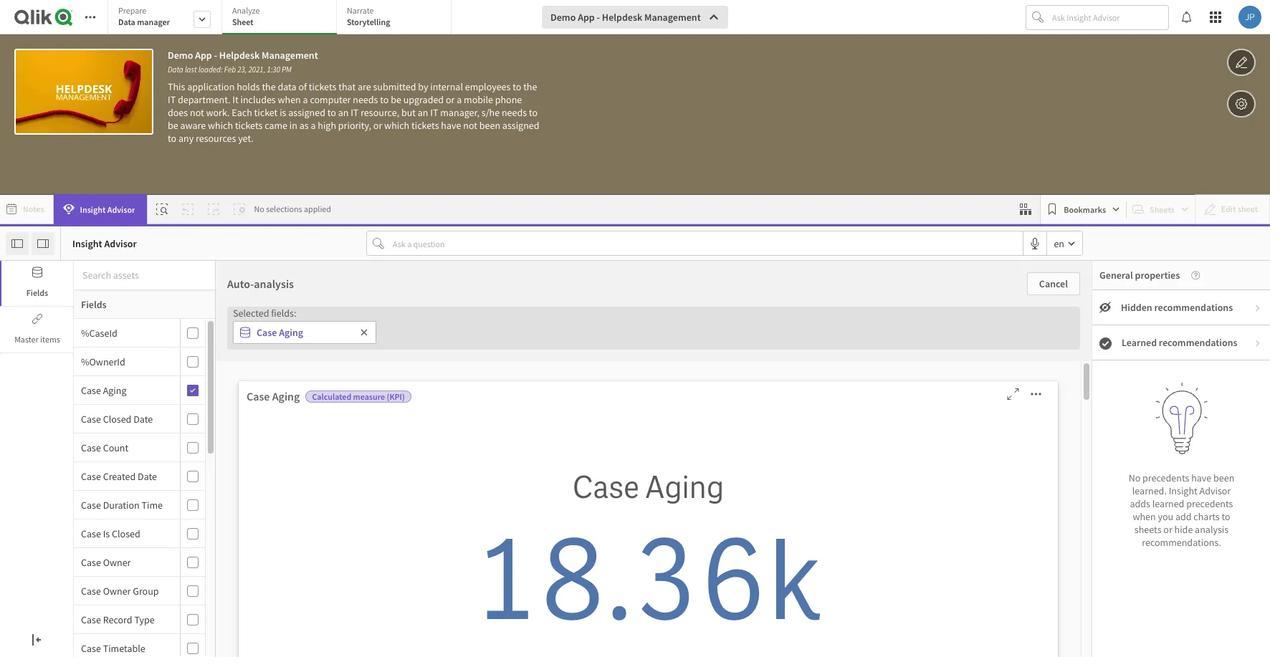 Task type: describe. For each thing, give the bounding box(es) containing it.
2 which from the left
[[384, 119, 410, 132]]

1 horizontal spatial needs
[[502, 106, 527, 119]]

hidden recommendations
[[1122, 301, 1234, 314]]

case created date button
[[74, 470, 177, 483]]

case owner button
[[74, 556, 177, 569]]

low priority cases 203
[[967, 253, 1128, 322]]

aware
[[180, 119, 206, 132]]

0 horizontal spatial a
[[303, 93, 308, 106]]

medium priority cases 142
[[533, 253, 727, 322]]

calculated measure (kpi)
[[312, 392, 405, 402]]

of inside open cases vs duration * bubble size represents number of high priority open cases
[[161, 343, 170, 357]]

came
[[265, 119, 288, 132]]

type
[[134, 614, 155, 626]]

0 horizontal spatial not
[[190, 106, 204, 119]]

is
[[103, 527, 110, 540]]

view disabled image
[[1100, 302, 1112, 313]]

cancel
[[1040, 278, 1069, 290]]

management for demo app - helpdesk management data last loaded: feb 23, 2021, 1:30 pm this application holds the data of tickets that are submitted by internal employees to the it department. it includes when a computer needs to be upgraded or a mobile phone does not work. each ticket is assigned to an it resource, but an it manager, s/he needs to be aware which tickets came in as a high priority, or which tickets have not been assigned to any resources yet.
[[262, 49, 318, 62]]

date for case created date
[[138, 470, 157, 483]]

aging inside menu item
[[103, 384, 127, 397]]

priority for 203
[[1008, 253, 1072, 280]]

by
[[418, 80, 428, 93]]

help image
[[1181, 271, 1201, 280]]

internal
[[430, 80, 463, 93]]

hide
[[1175, 524, 1194, 537]]

toolbar containing demo app - helpdesk management
[[0, 0, 1271, 195]]

0 horizontal spatial fields
[[26, 288, 48, 298]]

bookmarks
[[1065, 204, 1107, 215]]

application
[[187, 80, 235, 93]]

adds
[[1131, 498, 1151, 511]]

duration inside open cases vs duration * bubble size represents number of high priority open cases
[[84, 328, 130, 343]]

1 horizontal spatial not
[[463, 119, 478, 132]]

analyze
[[232, 5, 260, 16]]

1 master items button from the left
[[0, 308, 73, 353]]

1 vertical spatial closed
[[112, 527, 140, 540]]

hide properties image
[[37, 238, 49, 249]]

case for case is closed menu item
[[81, 527, 101, 540]]

case closed date button
[[74, 413, 177, 426]]

case timetable
[[81, 642, 145, 655]]

analyze sheet
[[232, 5, 260, 27]]

as
[[300, 119, 309, 132]]

2 an from the left
[[418, 106, 429, 119]]

case aging inside menu item
[[81, 384, 127, 397]]

18.36k application
[[0, 0, 1271, 658]]

size
[[49, 343, 67, 357]]

case owner group menu item
[[74, 577, 205, 606]]

2 horizontal spatial a
[[457, 93, 462, 106]]

when inside demo app - helpdesk management data last loaded: feb 23, 2021, 1:30 pm this application holds the data of tickets that are submitted by internal employees to the it department. it includes when a computer needs to be upgraded or a mobile phone does not work. each ticket is assigned to an it resource, but an it manager, s/he needs to be aware which tickets came in as a high priority, or which tickets have not been assigned to any resources yet.
[[278, 93, 301, 106]]

sheets
[[1135, 524, 1162, 537]]

Search assets text field
[[74, 262, 216, 288]]

insight advisor button
[[53, 194, 147, 224]]

management for demo app - helpdesk management
[[645, 11, 701, 24]]

when inside no precedents have been learned. insight advisor adds learned precedents when you add charts to sheets or hide analysis recommendations.
[[1133, 511, 1157, 524]]

0 horizontal spatial tickets
[[235, 119, 263, 132]]

this
[[168, 80, 185, 93]]

0 vertical spatial closed
[[103, 413, 132, 426]]

1 vertical spatial time
[[158, 551, 184, 566]]

over
[[131, 551, 156, 566]]

count
[[103, 441, 129, 454]]

0 horizontal spatial or
[[374, 119, 383, 132]]

*
[[7, 343, 12, 357]]

Ask a question text field
[[390, 232, 1024, 255]]

general
[[1100, 269, 1134, 282]]

resolved
[[48, 551, 95, 566]]

general properties
[[1100, 269, 1181, 282]]

prepare data manager
[[118, 5, 170, 27]]

analysis inside no precedents have been learned. insight advisor adds learned precedents when you add charts to sheets or hide analysis recommendations.
[[1196, 524, 1229, 537]]

owner for case owner group
[[103, 585, 131, 598]]

data
[[278, 80, 297, 93]]

1 horizontal spatial assigned
[[503, 119, 540, 132]]

are
[[358, 80, 371, 93]]

case for the case record type menu item
[[81, 614, 101, 626]]

18.36k
[[472, 508, 825, 654]]

prepare
[[118, 5, 147, 16]]

small image
[[1254, 339, 1263, 348]]

small image inside hidden recommendations button
[[1254, 304, 1263, 313]]

fields:
[[271, 307, 296, 320]]

%ownerid
[[81, 355, 125, 368]]

2 master items button from the left
[[1, 308, 73, 353]]

&
[[37, 551, 46, 566]]

does
[[168, 106, 188, 119]]

james peterson image
[[1239, 6, 1262, 29]]

2021,
[[249, 65, 266, 75]]

case owner
[[81, 556, 131, 569]]

it
[[233, 93, 239, 106]]

open
[[232, 343, 256, 357]]

record
[[103, 614, 132, 626]]

case owner group
[[81, 585, 159, 598]]

app options image
[[1236, 95, 1249, 113]]

menu inside 18.36k application
[[74, 319, 216, 658]]

represents
[[69, 343, 119, 357]]

last
[[185, 65, 197, 75]]

auto-analysis
[[227, 277, 294, 291]]

helpdesk for demo app - helpdesk management data last loaded: feb 23, 2021, 1:30 pm this application holds the data of tickets that are submitted by internal employees to the it department. it includes when a computer needs to be upgraded or a mobile phone does not work. each ticket is assigned to an it resource, but an it manager, s/he needs to be aware which tickets came in as a high priority, or which tickets have not been assigned to any resources yet.
[[219, 49, 260, 62]]

case duration time
[[81, 499, 163, 512]]

computer
[[310, 93, 351, 106]]

manager,
[[441, 106, 480, 119]]

items
[[40, 334, 60, 345]]

2 the from the left
[[524, 80, 537, 93]]

ticket
[[254, 106, 278, 119]]

learned recommendations
[[1122, 336, 1238, 349]]

- for demo app - helpdesk management data last loaded: feb 23, 2021, 1:30 pm this application holds the data of tickets that are submitted by internal employees to the it department. it includes when a computer needs to be upgraded or a mobile phone does not work. each ticket is assigned to an it resource, but an it manager, s/he needs to be aware which tickets came in as a high priority, or which tickets have not been assigned to any resources yet.
[[214, 49, 217, 62]]

calculated
[[312, 392, 352, 402]]

number
[[122, 343, 158, 357]]

demo app - helpdesk management
[[551, 11, 701, 24]]

%caseid
[[81, 327, 118, 340]]

small image inside learned recommendations button
[[1100, 337, 1112, 350]]

- for demo app - helpdesk management
[[597, 11, 600, 24]]

data inside prepare data manager
[[118, 16, 135, 27]]

yet.
[[238, 132, 254, 145]]

case aging down cases
[[247, 389, 300, 404]]

0 vertical spatial analysis
[[254, 277, 294, 291]]

2 horizontal spatial tickets
[[412, 119, 439, 132]]

no for no precedents have been learned. insight advisor adds learned precedents when you add charts to sheets or hide analysis recommendations.
[[1129, 472, 1141, 485]]

case for case timetable menu item
[[81, 642, 101, 655]]

of inside demo app - helpdesk management data last loaded: feb 23, 2021, 1:30 pm this application holds the data of tickets that are submitted by internal employees to the it department. it includes when a computer needs to be upgraded or a mobile phone does not work. each ticket is assigned to an it resource, but an it manager, s/he needs to be aware which tickets came in as a high priority, or which tickets have not been assigned to any resources yet.
[[299, 80, 307, 93]]

cases for 72
[[243, 253, 295, 280]]

insight inside no precedents have been learned. insight advisor adds learned precedents when you add charts to sheets or hide analysis recommendations.
[[1169, 485, 1198, 498]]

charts
[[1194, 511, 1220, 524]]

hidden recommendations button
[[1093, 290, 1271, 326]]

1 vertical spatial insight
[[72, 237, 102, 250]]

app for demo app - helpdesk management
[[578, 11, 595, 24]]

case record type button
[[74, 614, 177, 626]]

no precedents have been learned. insight advisor adds learned precedents when you add charts to sheets or hide analysis recommendations.
[[1129, 472, 1235, 549]]

1 the from the left
[[262, 80, 276, 93]]

but
[[402, 106, 416, 119]]

0 horizontal spatial assigned
[[289, 106, 326, 119]]

each
[[232, 106, 252, 119]]

1 vertical spatial advisor
[[104, 237, 137, 250]]

case record type
[[81, 614, 155, 626]]

1 horizontal spatial or
[[446, 93, 455, 106]]

date for case closed date
[[134, 413, 153, 426]]

to right the "employees" on the top left of page
[[513, 80, 522, 93]]

helpdesk for demo app - helpdesk management
[[602, 11, 643, 24]]

loaded:
[[198, 65, 223, 75]]

demo app - helpdesk management data last loaded: feb 23, 2021, 1:30 pm this application holds the data of tickets that are submitted by internal employees to the it department. it includes when a computer needs to be upgraded or a mobile phone does not work. each ticket is assigned to an it resource, but an it manager, s/he needs to be aware which tickets came in as a high priority, or which tickets have not been assigned to any resources yet.
[[168, 49, 542, 145]]

cases
[[258, 343, 285, 357]]

case for case duration time menu item
[[81, 499, 101, 512]]

insight inside dropdown button
[[80, 204, 106, 215]]

aging inside the "case aging 18.36k"
[[646, 468, 724, 508]]

any
[[179, 132, 194, 145]]

been inside no precedents have been learned. insight advisor adds learned precedents when you add charts to sheets or hide analysis recommendations.
[[1214, 472, 1235, 485]]

case for case owner menu item
[[81, 556, 101, 569]]

case duration time button
[[74, 499, 177, 512]]

master
[[14, 334, 39, 345]]

bubble
[[14, 343, 47, 357]]

to left any
[[168, 132, 177, 145]]

1 horizontal spatial it
[[351, 106, 359, 119]]



Task type: vqa. For each thing, say whether or not it's contained in the screenshot.
or to the middle
yes



Task type: locate. For each thing, give the bounding box(es) containing it.
tab list
[[108, 0, 457, 36]]

menu
[[74, 319, 216, 658]]

1 vertical spatial have
[[1192, 472, 1212, 485]]

to inside no precedents have been learned. insight advisor adds learned precedents when you add charts to sheets or hide analysis recommendations.
[[1222, 511, 1231, 524]]

2 horizontal spatial it
[[431, 106, 439, 119]]

applied
[[304, 204, 331, 214]]

1 priority from the left
[[175, 253, 239, 280]]

it left department.
[[168, 93, 176, 106]]

have up charts
[[1192, 472, 1212, 485]]

1 vertical spatial precedents
[[1187, 498, 1234, 511]]

open left 'items'
[[7, 328, 35, 343]]

needs
[[353, 93, 378, 106], [502, 106, 527, 119]]

%ownerid button
[[74, 355, 177, 368]]

tickets left the that
[[309, 80, 337, 93]]

case timetable button
[[74, 642, 177, 655]]

time inside case duration time menu item
[[142, 499, 163, 512]]

1 horizontal spatial no
[[1129, 472, 1141, 485]]

tickets down the upgraded
[[412, 119, 439, 132]]

recommendations down hidden recommendations button
[[1160, 336, 1238, 349]]

1 vertical spatial small image
[[1100, 337, 1112, 350]]

1 vertical spatial demo
[[168, 49, 193, 62]]

1 vertical spatial app
[[195, 49, 212, 62]]

no
[[254, 204, 264, 214], [1129, 472, 1141, 485]]

to right charts
[[1222, 511, 1231, 524]]

case closed date menu item
[[74, 405, 205, 434]]

have inside no precedents have been learned. insight advisor adds learned precedents when you add charts to sheets or hide analysis recommendations.
[[1192, 472, 1212, 485]]

closed right the is
[[112, 527, 140, 540]]

s/he
[[482, 106, 500, 119]]

duration inside menu item
[[103, 499, 140, 512]]

case for "case owner group" menu item
[[81, 585, 101, 598]]

time down case created date menu item
[[142, 499, 163, 512]]

recommendations for hidden recommendations
[[1155, 301, 1234, 314]]

1 vertical spatial when
[[1133, 511, 1157, 524]]

when left 'you'
[[1133, 511, 1157, 524]]

duration up %ownerid
[[84, 328, 130, 343]]

0 horizontal spatial of
[[161, 343, 170, 357]]

be
[[391, 93, 402, 106], [168, 119, 178, 132]]

have down the upgraded
[[441, 119, 461, 132]]

case for the case aging menu item
[[81, 384, 101, 397]]

0 horizontal spatial needs
[[353, 93, 378, 106]]

case for case closed date menu item
[[81, 413, 101, 426]]

data down prepare
[[118, 16, 135, 27]]

high inside demo app - helpdesk management data last loaded: feb 23, 2021, 1:30 pm this application holds the data of tickets that are submitted by internal employees to the it department. it includes when a computer needs to be upgraded or a mobile phone does not work. each ticket is assigned to an it resource, but an it manager, s/he needs to be aware which tickets came in as a high priority, or which tickets have not been assigned to any resources yet.
[[318, 119, 336, 132]]

is
[[280, 106, 286, 119]]

1 vertical spatial of
[[161, 343, 170, 357]]

insight down the insight advisor dropdown button
[[72, 237, 102, 250]]

0 horizontal spatial the
[[262, 80, 276, 93]]

or inside no precedents have been learned. insight advisor adds learned precedents when you add charts to sheets or hide analysis recommendations.
[[1164, 524, 1173, 537]]

recommendations down help image
[[1155, 301, 1234, 314]]

case inside "menu item"
[[81, 441, 101, 454]]

1 vertical spatial duration
[[103, 499, 140, 512]]

work.
[[206, 106, 230, 119]]

cases inside open cases vs duration * bubble size represents number of high priority open cases
[[37, 328, 68, 343]]

0 vertical spatial owner
[[103, 556, 131, 569]]

0 vertical spatial advisor
[[107, 204, 135, 215]]

a right as
[[311, 119, 316, 132]]

data
[[118, 16, 135, 27], [168, 65, 183, 75]]

been inside demo app - helpdesk management data last loaded: feb 23, 2021, 1:30 pm this application holds the data of tickets that are submitted by internal employees to the it department. it includes when a computer needs to be upgraded or a mobile phone does not work. each ticket is assigned to an it resource, but an it manager, s/he needs to be aware which tickets came in as a high priority, or which tickets have not been assigned to any resources yet.
[[480, 119, 501, 132]]

advisor
[[107, 204, 135, 215], [104, 237, 137, 250], [1200, 485, 1232, 498]]

when up in
[[278, 93, 301, 106]]

priority for 72
[[175, 253, 239, 280]]

demo inside button
[[551, 11, 576, 24]]

0 horizontal spatial analysis
[[254, 277, 294, 291]]

en button
[[1048, 232, 1083, 255]]

add
[[1176, 511, 1192, 524]]

1 horizontal spatial when
[[1133, 511, 1157, 524]]

1 horizontal spatial high
[[318, 119, 336, 132]]

selections
[[266, 204, 302, 214]]

0 vertical spatial precedents
[[1143, 472, 1190, 485]]

1 horizontal spatial -
[[597, 11, 600, 24]]

0 vertical spatial data
[[118, 16, 135, 27]]

0 horizontal spatial -
[[214, 49, 217, 62]]

not
[[190, 106, 204, 119], [463, 119, 478, 132]]

hidden
[[1122, 301, 1153, 314]]

1 an from the left
[[338, 106, 349, 119]]

case created date
[[81, 470, 157, 483]]

case is closed menu item
[[74, 520, 205, 549]]

management
[[645, 11, 701, 24], [262, 49, 318, 62]]

app inside demo app - helpdesk management data last loaded: feb 23, 2021, 1:30 pm this application holds the data of tickets that are submitted by internal employees to the it department. it includes when a computer needs to be upgraded or a mobile phone does not work. each ticket is assigned to an it resource, but an it manager, s/he needs to be aware which tickets came in as a high priority, or which tickets have not been assigned to any resources yet.
[[195, 49, 212, 62]]

be left any
[[168, 119, 178, 132]]

tab list containing prepare
[[108, 0, 457, 36]]

case for case created date menu item
[[81, 470, 101, 483]]

1 vertical spatial -
[[214, 49, 217, 62]]

1 horizontal spatial tickets
[[309, 80, 337, 93]]

it
[[168, 93, 176, 106], [351, 106, 359, 119], [431, 106, 439, 119]]

1 vertical spatial owner
[[103, 585, 131, 598]]

high
[[318, 119, 336, 132], [172, 343, 193, 357]]

0 vertical spatial small image
[[1254, 304, 1263, 313]]

case count
[[81, 441, 129, 454]]

created
[[103, 470, 136, 483]]

been
[[480, 119, 501, 132], [1214, 472, 1235, 485]]

or right priority,
[[374, 119, 383, 132]]

Ask Insight Advisor text field
[[1050, 6, 1169, 29]]

which right aware
[[208, 119, 233, 132]]

1 horizontal spatial an
[[418, 106, 429, 119]]

high inside open cases vs duration * bubble size represents number of high priority open cases
[[172, 343, 193, 357]]

open inside open cases vs duration * bubble size represents number of high priority open cases
[[7, 328, 35, 343]]

insight
[[80, 204, 106, 215], [72, 237, 102, 250], [1169, 485, 1198, 498]]

duration
[[84, 328, 130, 343], [103, 499, 140, 512]]

small image left learned
[[1100, 337, 1112, 350]]

0 vertical spatial -
[[597, 11, 600, 24]]

app for demo app - helpdesk management data last loaded: feb 23, 2021, 1:30 pm this application holds the data of tickets that are submitted by internal employees to the it department. it includes when a computer needs to be upgraded or a mobile phone does not work. each ticket is assigned to an it resource, but an it manager, s/he needs to be aware which tickets came in as a high priority, or which tickets have not been assigned to any resources yet.
[[195, 49, 212, 62]]

priority right medium
[[607, 253, 671, 280]]

advisor inside dropdown button
[[107, 204, 135, 215]]

0 horizontal spatial small image
[[1100, 337, 1112, 350]]

a right data
[[303, 93, 308, 106]]

1 vertical spatial or
[[374, 119, 383, 132]]

1 open from the top
[[7, 328, 35, 343]]

case inside the "case aging 18.36k"
[[573, 468, 640, 508]]

master items button
[[0, 308, 73, 353], [1, 308, 73, 353]]

case count button
[[74, 441, 177, 454]]

priority for 142
[[607, 253, 671, 280]]

precedents up hide
[[1187, 498, 1234, 511]]

1 horizontal spatial app
[[578, 11, 595, 24]]

recommendations for learned recommendations
[[1160, 336, 1238, 349]]

0 horizontal spatial be
[[168, 119, 178, 132]]

insight advisor inside dropdown button
[[80, 204, 135, 215]]

case owner menu item
[[74, 549, 205, 577]]

sheet
[[232, 16, 254, 27]]

advisor inside no precedents have been learned. insight advisor adds learned precedents when you add charts to sheets or hide analysis recommendations.
[[1200, 485, 1232, 498]]

duration down created
[[103, 499, 140, 512]]

menu containing %caseid
[[74, 319, 216, 658]]

have inside demo app - helpdesk management data last loaded: feb 23, 2021, 1:30 pm this application holds the data of tickets that are submitted by internal employees to the it department. it includes when a computer needs to be upgraded or a mobile phone does not work. each ticket is assigned to an it resource, but an it manager, s/he needs to be aware which tickets came in as a high priority, or which tickets have not been assigned to any resources yet.
[[441, 119, 461, 132]]

date right created
[[138, 470, 157, 483]]

precedents up learned
[[1143, 472, 1190, 485]]

an right but on the top of page
[[418, 106, 429, 119]]

learned.
[[1133, 485, 1168, 498]]

priority right high
[[175, 253, 239, 280]]

0 horizontal spatial app
[[195, 49, 212, 62]]

%caseid button
[[74, 327, 177, 340]]

or left hide
[[1164, 524, 1173, 537]]

fields
[[26, 288, 48, 298], [81, 298, 107, 311]]

time right over
[[158, 551, 184, 566]]

case owner group button
[[74, 585, 177, 598]]

1 vertical spatial recommendations
[[1160, 336, 1238, 349]]

2 horizontal spatial or
[[1164, 524, 1173, 537]]

no inside no precedents have been learned. insight advisor adds learned precedents when you add charts to sheets or hide analysis recommendations.
[[1129, 472, 1141, 485]]

fields up master items
[[26, 288, 48, 298]]

management inside button
[[645, 11, 701, 24]]

no left selections
[[254, 204, 264, 214]]

deselect field image
[[360, 328, 369, 337]]

employees
[[465, 80, 511, 93]]

- inside button
[[597, 11, 600, 24]]

medium
[[533, 253, 603, 280]]

tickets left the came
[[235, 119, 263, 132]]

auto-
[[227, 277, 254, 291]]

advisor left smart search icon
[[107, 204, 135, 215]]

1 horizontal spatial a
[[311, 119, 316, 132]]

0 horizontal spatial it
[[168, 93, 176, 106]]

fields up %caseid
[[81, 298, 107, 311]]

0 vertical spatial of
[[299, 80, 307, 93]]

of right number
[[161, 343, 170, 357]]

case aging up cases
[[257, 326, 303, 339]]

2 priority from the left
[[607, 253, 671, 280]]

management inside demo app - helpdesk management data last loaded: feb 23, 2021, 1:30 pm this application holds the data of tickets that are submitted by internal employees to the it department. it includes when a computer needs to be upgraded or a mobile phone does not work. each ticket is assigned to an it resource, but an it manager, s/he needs to be aware which tickets came in as a high priority, or which tickets have not been assigned to any resources yet.
[[262, 49, 318, 62]]

2 vertical spatial advisor
[[1200, 485, 1232, 498]]

of right data
[[299, 80, 307, 93]]

which down the upgraded
[[384, 119, 410, 132]]

aging
[[279, 326, 303, 339], [103, 384, 127, 397], [272, 389, 300, 404], [646, 468, 724, 508]]

demo for demo app - helpdesk management data last loaded: feb 23, 2021, 1:30 pm this application holds the data of tickets that are submitted by internal employees to the it department. it includes when a computer needs to be upgraded or a mobile phone does not work. each ticket is assigned to an it resource, but an it manager, s/he needs to be aware which tickets came in as a high priority, or which tickets have not been assigned to any resources yet.
[[168, 49, 193, 62]]

priority inside high priority cases 72
[[175, 253, 239, 280]]

1 horizontal spatial analysis
[[1196, 524, 1229, 537]]

advisor up charts
[[1200, 485, 1232, 498]]

2 vertical spatial or
[[1164, 524, 1173, 537]]

needs right s/he
[[502, 106, 527, 119]]

(kpi)
[[387, 392, 405, 402]]

assigned right is on the left top of page
[[289, 106, 326, 119]]

insight advisor left smart search icon
[[80, 204, 135, 215]]

closed up count
[[103, 413, 132, 426]]

0 vertical spatial date
[[134, 413, 153, 426]]

1 horizontal spatial the
[[524, 80, 537, 93]]

1 horizontal spatial data
[[168, 65, 183, 75]]

data left last on the top left
[[168, 65, 183, 75]]

a
[[303, 93, 308, 106], [457, 93, 462, 106], [311, 119, 316, 132]]

be left but on the top of page
[[391, 93, 402, 106]]

142
[[601, 280, 659, 322]]

or right the upgraded
[[446, 93, 455, 106]]

no for no selections applied
[[254, 204, 264, 214]]

0 horizontal spatial have
[[441, 119, 461, 132]]

helpdesk
[[602, 11, 643, 24], [219, 49, 260, 62]]

in
[[290, 119, 298, 132]]

1 horizontal spatial helpdesk
[[602, 11, 643, 24]]

master items
[[14, 334, 60, 345]]

3 priority from the left
[[1008, 253, 1072, 280]]

you
[[1159, 511, 1174, 524]]

assigned
[[289, 106, 326, 119], [503, 119, 540, 132]]

open for open cases vs duration * bubble size represents number of high priority open cases
[[7, 328, 35, 343]]

0 horizontal spatial an
[[338, 106, 349, 119]]

%ownerid menu item
[[74, 348, 205, 377]]

case aging button
[[74, 384, 177, 397]]

1 vertical spatial date
[[138, 470, 157, 483]]

cancel button
[[1028, 273, 1081, 295]]

2 open from the top
[[7, 551, 35, 566]]

been up charts
[[1214, 472, 1235, 485]]

assigned down 'phone' at the top left of the page
[[503, 119, 540, 132]]

0 horizontal spatial demo
[[168, 49, 193, 62]]

1 horizontal spatial fields
[[81, 298, 107, 311]]

been down mobile
[[480, 119, 501, 132]]

tab list inside toolbar
[[108, 0, 457, 36]]

1 which from the left
[[208, 119, 233, 132]]

0 horizontal spatial data
[[118, 16, 135, 27]]

0 vertical spatial when
[[278, 93, 301, 106]]

upgraded
[[404, 93, 444, 106]]

no up adds
[[1129, 472, 1141, 485]]

1 horizontal spatial which
[[384, 119, 410, 132]]

open left &
[[7, 551, 35, 566]]

tickets
[[309, 80, 337, 93], [235, 119, 263, 132], [412, 119, 439, 132]]

insight up add
[[1169, 485, 1198, 498]]

priority,
[[338, 119, 372, 132]]

0 vertical spatial helpdesk
[[602, 11, 643, 24]]

high right as
[[318, 119, 336, 132]]

demo for demo app - helpdesk management
[[551, 11, 576, 24]]

not left s/he
[[463, 119, 478, 132]]

0 vertical spatial time
[[142, 499, 163, 512]]

priority inside medium priority cases 142
[[607, 253, 671, 280]]

case aging down %ownerid
[[81, 384, 127, 397]]

data inside demo app - helpdesk management data last loaded: feb 23, 2021, 1:30 pm this application holds the data of tickets that are submitted by internal employees to the it department. it includes when a computer needs to be upgraded or a mobile phone does not work. each ticket is assigned to an it resource, but an it manager, s/he needs to be aware which tickets came in as a high priority, or which tickets have not been assigned to any resources yet.
[[168, 65, 183, 75]]

cases for 142
[[675, 253, 727, 280]]

analysis up the selected fields:
[[254, 277, 294, 291]]

owner for case owner
[[103, 556, 131, 569]]

1 vertical spatial high
[[172, 343, 193, 357]]

learned
[[1122, 336, 1158, 349]]

helpdesk inside demo app - helpdesk management data last loaded: feb 23, 2021, 1:30 pm this application holds the data of tickets that are submitted by internal employees to the it department. it includes when a computer needs to be upgraded or a mobile phone does not work. each ticket is assigned to an it resource, but an it manager, s/he needs to be aware which tickets came in as a high priority, or which tickets have not been assigned to any resources yet.
[[219, 49, 260, 62]]

0 vertical spatial open
[[7, 328, 35, 343]]

case aging
[[257, 326, 303, 339], [81, 384, 127, 397], [247, 389, 300, 404]]

case aging menu item
[[74, 377, 205, 405]]

more image
[[1025, 387, 1048, 402]]

case created date menu item
[[74, 463, 205, 491]]

case for case count "menu item"
[[81, 441, 101, 454]]

priority down the en
[[1008, 253, 1072, 280]]

case
[[257, 326, 277, 339], [81, 384, 101, 397], [247, 389, 270, 404], [81, 413, 101, 426], [81, 441, 101, 454], [573, 468, 640, 508], [81, 470, 101, 483], [81, 499, 101, 512], [81, 527, 101, 540], [81, 556, 101, 569], [81, 585, 101, 598], [81, 614, 101, 626], [81, 642, 101, 655]]

the right 'phone' at the top left of the page
[[524, 80, 537, 93]]

1 vertical spatial open
[[7, 551, 35, 566]]

demo inside demo app - helpdesk management data last loaded: feb 23, 2021, 1:30 pm this application holds the data of tickets that are submitted by internal employees to the it department. it includes when a computer needs to be upgraded or a mobile phone does not work. each ticket is assigned to an it resource, but an it manager, s/he needs to be aware which tickets came in as a high priority, or which tickets have not been assigned to any resources yet.
[[168, 49, 193, 62]]

high left the priority
[[172, 343, 193, 357]]

closed
[[103, 413, 132, 426], [112, 527, 140, 540]]

%caseid menu item
[[74, 319, 205, 348]]

2 horizontal spatial priority
[[1008, 253, 1072, 280]]

cases inside high priority cases 72
[[243, 253, 295, 280]]

to right are
[[380, 93, 389, 106]]

2 owner from the top
[[103, 585, 131, 598]]

- inside demo app - helpdesk management data last loaded: feb 23, 2021, 1:30 pm this application holds the data of tickets that are submitted by internal employees to the it department. it includes when a computer needs to be upgraded or a mobile phone does not work. each ticket is assigned to an it resource, but an it manager, s/he needs to be aware which tickets came in as a high priority, or which tickets have not been assigned to any resources yet.
[[214, 49, 217, 62]]

the down 1:30
[[262, 80, 276, 93]]

1 horizontal spatial been
[[1214, 472, 1235, 485]]

advisor up high
[[104, 237, 137, 250]]

1 horizontal spatial of
[[299, 80, 307, 93]]

a left mobile
[[457, 93, 462, 106]]

1 vertical spatial helpdesk
[[219, 49, 260, 62]]

1 vertical spatial been
[[1214, 472, 1235, 485]]

0 vertical spatial or
[[446, 93, 455, 106]]

1 owner from the top
[[103, 556, 131, 569]]

that
[[339, 80, 356, 93]]

1 horizontal spatial demo
[[551, 11, 576, 24]]

0 horizontal spatial management
[[262, 49, 318, 62]]

full screen image
[[1002, 387, 1025, 402]]

analysis right hide
[[1196, 524, 1229, 537]]

0 vertical spatial management
[[645, 11, 701, 24]]

needs up priority,
[[353, 93, 378, 106]]

0 vertical spatial insight
[[80, 204, 106, 215]]

case record type menu item
[[74, 606, 205, 635]]

recommendations
[[1155, 301, 1234, 314], [1160, 336, 1238, 349]]

small image up small image
[[1254, 304, 1263, 313]]

insight left smart search icon
[[80, 204, 106, 215]]

to right 'phone' at the top left of the page
[[529, 106, 538, 119]]

case timetable menu item
[[74, 635, 205, 658]]

priority
[[175, 253, 239, 280], [607, 253, 671, 280], [1008, 253, 1072, 280]]

edit image
[[1236, 54, 1249, 71]]

not right does
[[190, 106, 204, 119]]

toolbar
[[0, 0, 1271, 195]]

phone
[[495, 93, 522, 106]]

helpdesk inside button
[[602, 11, 643, 24]]

have
[[441, 119, 461, 132], [1192, 472, 1212, 485]]

1 vertical spatial insight advisor
[[72, 237, 137, 250]]

0 vertical spatial insight advisor
[[80, 204, 135, 215]]

1 horizontal spatial management
[[645, 11, 701, 24]]

date down the case aging menu item
[[134, 413, 153, 426]]

manager
[[137, 16, 170, 27]]

0 vertical spatial no
[[254, 204, 264, 214]]

selections tool image
[[1021, 204, 1032, 215]]

1 horizontal spatial priority
[[607, 253, 671, 280]]

1 vertical spatial analysis
[[1196, 524, 1229, 537]]

priority inside low priority cases 203
[[1008, 253, 1072, 280]]

narrate
[[347, 5, 374, 16]]

small image
[[1254, 304, 1263, 313], [1100, 337, 1112, 350]]

an down the that
[[338, 106, 349, 119]]

smart search image
[[157, 204, 168, 215]]

demo app - helpdesk management button
[[542, 6, 728, 29]]

1:30
[[267, 65, 280, 75]]

high priority cases 72
[[130, 253, 295, 322]]

0 vertical spatial be
[[391, 93, 402, 106]]

0 vertical spatial demo
[[551, 11, 576, 24]]

1 vertical spatial management
[[262, 49, 318, 62]]

0 vertical spatial have
[[441, 119, 461, 132]]

1 horizontal spatial small image
[[1254, 304, 1263, 313]]

case closed date
[[81, 413, 153, 426]]

app inside button
[[578, 11, 595, 24]]

case count menu item
[[74, 434, 205, 463]]

to left priority,
[[328, 106, 336, 119]]

open for open & resolved cases over time
[[7, 551, 35, 566]]

0 vertical spatial been
[[480, 119, 501, 132]]

open
[[7, 328, 35, 343], [7, 551, 35, 566]]

insight advisor down the insight advisor dropdown button
[[72, 237, 137, 250]]

narrate storytelling
[[347, 5, 390, 27]]

0 vertical spatial high
[[318, 119, 336, 132]]

high
[[130, 253, 171, 280]]

cases inside medium priority cases 142
[[675, 253, 727, 280]]

open cases vs duration * bubble size represents number of high priority open cases
[[7, 328, 285, 357]]

learned
[[1153, 498, 1185, 511]]

1 vertical spatial be
[[168, 119, 178, 132]]

hide assets image
[[11, 238, 23, 249]]

group
[[133, 585, 159, 598]]

0 horizontal spatial when
[[278, 93, 301, 106]]

0 horizontal spatial which
[[208, 119, 233, 132]]

it left manager,
[[431, 106, 439, 119]]

cases for 203
[[1076, 253, 1128, 280]]

1 horizontal spatial be
[[391, 93, 402, 106]]

cases inside low priority cases 203
[[1076, 253, 1128, 280]]

analysis
[[254, 277, 294, 291], [1196, 524, 1229, 537]]

case duration time menu item
[[74, 491, 205, 520]]

it left resource,
[[351, 106, 359, 119]]

0 vertical spatial app
[[578, 11, 595, 24]]



